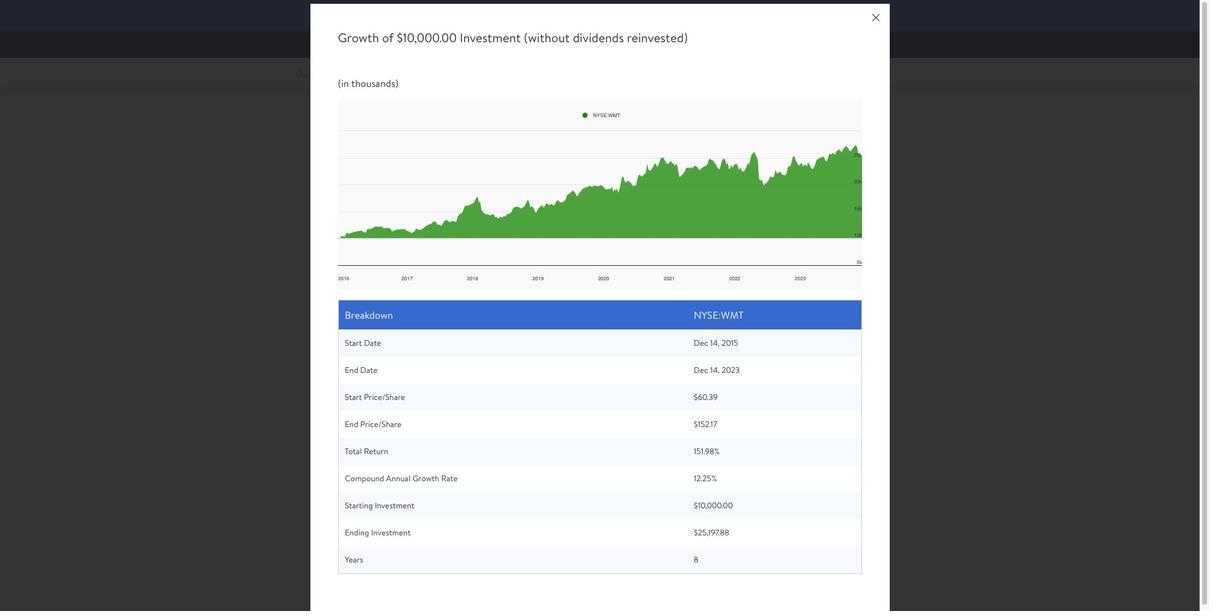 Task type: describe. For each thing, give the bounding box(es) containing it.
dec for dec 14, 2023
[[694, 364, 709, 376]]

the inside for historical cost basis information, you may use netbasis to calculate the cost basis for your walmart common stock, adjusted for any corporate actions or dividend reinvestments.
[[475, 386, 489, 399]]

quote & chart
[[296, 68, 357, 79]]

recommends,
[[557, 594, 608, 607]]

stock info link
[[536, 38, 596, 51]]

2 horizontal spatial no
[[793, 579, 803, 592]]

the up over, at the bottom right of the page
[[730, 564, 742, 576]]

for help, email netbasis at customerservice@networthservices.com
[[381, 441, 559, 470]]

2747).
[[498, 471, 525, 485]]

from,
[[437, 594, 458, 607]]

price/share for end price/share
[[360, 418, 402, 430]]

info
[[579, 38, 596, 51]]

ending
[[345, 527, 369, 538]]

2 horizontal spatial to
[[719, 564, 728, 576]]

2 888- from the left
[[457, 471, 478, 485]]

dividend history link
[[366, 67, 446, 80]]

basis
[[418, 471, 444, 485]]

1 vertical spatial and
[[460, 594, 474, 607]]

date:
[[634, 139, 661, 154]]

receives
[[760, 579, 791, 592]]

(without
[[524, 29, 570, 46]]

made
[[701, 609, 722, 611]]

disclaimer: when you select visit netbasis below, you will leave walmart's website and be redirected to the netbasis system, which contains certain historical information about the walmart stock. walmart has no control over, receives no compensation from, and neither endorses nor recommends, netbasis versus other similar tax calculators. walmart makes no representation or warranty as to the accuracy of any cost basis calculation made using netbasis or 
[[381, 549, 817, 611]]

stock info
[[551, 38, 596, 51]]

500
[[423, 221, 443, 236]]

nor
[[542, 594, 554, 607]]

basis
[[416, 310, 448, 331]]

end for end date
[[345, 364, 358, 376]]

accuracy
[[558, 609, 591, 611]]

nasdaq 100
[[483, 221, 540, 236]]

calculators.
[[735, 594, 778, 607]]

or inside for historical cost basis information, you may use netbasis to calculate the cost basis for your walmart common stock, adjusted for any corporate actions or dividend reinvestments.
[[415, 416, 424, 430]]

80-
[[402, 471, 418, 485]]

cost basis calculator
[[381, 310, 519, 331]]

any inside disclaimer: when you select visit netbasis below, you will leave walmart's website and be redirected to the netbasis system, which contains certain historical information about the walmart stock. walmart has no control over, receives no compensation from, and neither endorses nor recommends, netbasis versus other similar tax calculators. walmart makes no representation or warranty as to the accuracy of any cost basis calculation made using netbasis or
[[604, 609, 617, 611]]

may
[[559, 370, 577, 384]]

versus
[[646, 594, 670, 607]]

0 vertical spatial and
[[650, 564, 664, 576]]

you left will
[[527, 564, 541, 576]]

netbasis down basis in the bottom of the page
[[408, 501, 444, 514]]

100
[[522, 221, 540, 236]]

$25,197.88
[[694, 527, 730, 538]]

will
[[543, 564, 556, 576]]

visit netbasis link
[[381, 496, 451, 519]]

when
[[381, 564, 403, 576]]

netbasis inside for historical cost basis information, you may use netbasis to calculate the cost basis for your walmart common stock, adjusted for any corporate actions or dividend reinvestments.
[[381, 386, 419, 399]]

1 vertical spatial calculator
[[452, 310, 519, 331]]

highcharts interactive chart, investment calculation dialog
[[310, 4, 890, 611]]

investment for ending investment
[[371, 527, 411, 538]]

adjusted
[[489, 401, 526, 415]]

or down neither
[[477, 609, 485, 611]]

end date
[[345, 364, 378, 376]]

stock
[[551, 38, 576, 51]]

compound annual growth rate
[[345, 473, 458, 484]]

as
[[523, 609, 531, 611]]

end for end price/share
[[345, 418, 358, 430]]

0 vertical spatial $10,000.00
[[397, 29, 457, 46]]

price/share for start price/share
[[364, 391, 405, 403]]

12.25%
[[694, 473, 717, 484]]

$152.17
[[694, 418, 718, 430]]

(1-
[[446, 471, 457, 485]]

1 horizontal spatial to
[[533, 609, 541, 611]]

investor relations
[[340, 36, 437, 53]]

dec 14, 2023
[[694, 364, 740, 376]]

history
[[405, 68, 436, 79]]

investment calculator
[[381, 91, 526, 113]]

of inside "highcharts interactive chart, investment calculation" dialog
[[382, 29, 394, 46]]

1 horizontal spatial no
[[697, 579, 707, 592]]

dow
[[580, 221, 602, 236]]

1 vertical spatial for
[[528, 401, 541, 415]]

use
[[579, 370, 594, 384]]

netbasis left 'below,'
[[465, 564, 498, 576]]

walmart inside for historical cost basis information, you may use netbasis to calculate the cost basis for your walmart common stock, adjusted for any corporate actions or dividend reinvestments.
[[381, 401, 418, 415]]

menu containing home
[[449, 38, 831, 51]]

start date
[[345, 337, 381, 348]]

end for end date:
[[613, 139, 632, 154]]

14, for 2023
[[711, 364, 720, 376]]

shop
[[863, 8, 883, 21]]

walmart down be
[[649, 579, 681, 592]]

calculate
[[665, 222, 704, 236]]

date for start date
[[364, 337, 381, 348]]

walmart down walmart's
[[590, 579, 622, 592]]

to:
[[418, 202, 429, 215]]

1 vertical spatial growth
[[413, 473, 439, 484]]

financials link
[[596, 38, 655, 51]]

ending investment
[[345, 527, 411, 538]]

warranty
[[487, 609, 521, 611]]

tax
[[721, 594, 733, 607]]

information
[[505, 579, 550, 592]]

basis inside disclaimer: when you select visit netbasis below, you will leave walmart's website and be redirected to the netbasis system, which contains certain historical information about the walmart stock. walmart has no control over, receives no compensation from, and neither endorses nor recommends, netbasis versus other similar tax calculators. walmart makes no representation or warranty as to the accuracy of any cost basis calculation made using netbasis or
[[637, 609, 655, 611]]

growth of $10,000.00 investment (without dividends reinvested)
[[338, 29, 688, 46]]

netbasis inside for help, email netbasis at customerservice@networthservices.com
[[447, 441, 485, 455]]

shop link
[[851, 8, 883, 21]]

for historical cost basis information, you may use netbasis to calculate the cost basis for your walmart common stock, adjusted for any corporate actions or dividend reinvestments.
[[381, 370, 604, 430]]

historical inside disclaimer: when you select visit netbasis below, you will leave walmart's website and be redirected to the netbasis system, which contains certain historical information about the walmart stock. walmart has no control over, receives no compensation from, and neither endorses nor recommends, netbasis versus other similar tax calculators. walmart makes no representation or warranty as to the accuracy of any cost basis calculation made using netbasis or
[[468, 579, 503, 592]]

actions
[[381, 416, 412, 430]]

dow 30
[[580, 221, 618, 236]]

netbasis down stock.
[[610, 594, 644, 607]]

the up recommends,
[[576, 579, 588, 592]]

using
[[724, 609, 744, 611]]

cost
[[381, 310, 412, 331]]

below,
[[501, 564, 525, 576]]

information,
[[485, 370, 538, 384]]

your
[[551, 386, 570, 399]]

30
[[605, 221, 618, 236]]

home
[[465, 38, 491, 51]]

leave
[[558, 564, 578, 576]]

Start Date: text field
[[497, 162, 592, 189]]

netbasis down calculators.
[[746, 609, 779, 611]]

2015
[[722, 337, 739, 348]]

similar
[[695, 594, 719, 607]]

corporate
[[561, 401, 604, 415]]

starting
[[345, 500, 373, 511]]

neither
[[476, 594, 503, 607]]



Task type: locate. For each thing, give the bounding box(es) containing it.
$10,000.00 up $25,197.88
[[694, 500, 733, 511]]

or left call
[[562, 456, 571, 470]]

dividend
[[426, 416, 463, 430]]

2 start from the top
[[345, 391, 362, 403]]

breakdown
[[345, 308, 393, 322]]

netbasis up over, at the bottom right of the page
[[744, 564, 778, 576]]

email
[[422, 441, 445, 455]]

1 888- from the left
[[381, 471, 402, 485]]

interactive chart image
[[338, 101, 862, 290]]

reinvestments.
[[466, 416, 529, 430]]

0 vertical spatial for
[[381, 370, 396, 384]]

to inside for historical cost basis information, you may use netbasis to calculate the cost basis for your walmart common stock, adjusted for any corporate actions or dividend reinvestments.
[[422, 386, 431, 399]]

dec left 2015
[[694, 337, 709, 348]]

end down start date
[[345, 364, 358, 376]]

end left date:
[[613, 139, 632, 154]]

calculate investment button
[[658, 215, 759, 243]]

dividends
[[573, 29, 624, 46]]

for right adjusted
[[528, 401, 541, 415]]

growth up chart
[[338, 29, 379, 46]]

1 vertical spatial historical
[[468, 579, 503, 592]]

end up total
[[345, 418, 358, 430]]

0 horizontal spatial and
[[460, 594, 474, 607]]

calculator right basis
[[452, 310, 519, 331]]

you
[[541, 370, 556, 384], [405, 564, 419, 576], [527, 564, 541, 576]]

0 vertical spatial end
[[613, 139, 632, 154]]

1 vertical spatial to
[[719, 564, 728, 576]]

1-
[[590, 456, 598, 470]]

2 horizontal spatial basis
[[637, 609, 655, 611]]

menu
[[449, 38, 831, 51]]

14, left 2015
[[711, 337, 720, 348]]

visit inside disclaimer: when you select visit netbasis below, you will leave walmart's website and be redirected to the netbasis system, which contains certain historical information about the walmart stock. walmart has no control over, receives no compensation from, and neither endorses nor recommends, netbasis versus other similar tax calculators. walmart makes no representation or warranty as to the accuracy of any cost basis calculation made using netbasis or
[[446, 564, 463, 576]]

888- up starting investment
[[381, 471, 402, 485]]

nyse:wmt
[[694, 308, 744, 322]]

any inside for historical cost basis information, you may use netbasis to calculate the cost basis for your walmart common stock, adjusted for any corporate actions or dividend reinvestments.
[[543, 401, 558, 415]]

for left your
[[535, 386, 548, 399]]

1 horizontal spatial of
[[594, 609, 602, 611]]

1 vertical spatial basis
[[512, 386, 533, 399]]

compound
[[345, 473, 384, 484]]

investment
[[460, 29, 521, 46], [381, 91, 454, 113], [706, 222, 752, 236], [375, 500, 415, 511], [371, 527, 411, 538]]

0 vertical spatial price/share
[[364, 391, 405, 403]]

1 vertical spatial price/share
[[360, 418, 402, 430]]

1 vertical spatial start
[[345, 391, 362, 403]]

0 horizontal spatial growth
[[338, 29, 379, 46]]

compare
[[381, 202, 416, 215]]

start for start date
[[345, 337, 362, 348]]

governance
[[670, 38, 723, 51]]

for inside for help, email netbasis at customerservice@networthservices.com
[[381, 441, 396, 455]]

visit netbasis
[[388, 501, 444, 514]]

call
[[573, 456, 588, 470]]

for up start price/share at the bottom left of page
[[381, 370, 396, 384]]

1 horizontal spatial and
[[650, 564, 664, 576]]

dec for dec 14, 2015
[[694, 337, 709, 348]]

888- down customerservice@networthservices.com on the left bottom of the page
[[457, 471, 478, 485]]

0 horizontal spatial no
[[407, 609, 417, 611]]

1 vertical spatial end
[[345, 364, 358, 376]]

cost up adjusted
[[492, 386, 510, 399]]

screenshot of the walmart shareholders netbasis page image
[[617, 369, 806, 489]]

0 vertical spatial to
[[422, 386, 431, 399]]

be
[[666, 564, 675, 576]]

start
[[345, 337, 362, 348], [345, 391, 362, 403]]

netbasis up customerservice@networthservices.com on the left bottom of the page
[[447, 441, 485, 455]]

0 horizontal spatial basis
[[461, 370, 482, 384]]

about
[[552, 579, 574, 592]]

1 vertical spatial of
[[594, 609, 602, 611]]

the
[[475, 386, 489, 399], [730, 564, 742, 576], [576, 579, 588, 592], [543, 609, 556, 611]]

certain
[[439, 579, 466, 592]]

2 dec from the top
[[694, 364, 709, 376]]

1 vertical spatial for
[[381, 441, 396, 455]]

2 vertical spatial basis
[[637, 609, 655, 611]]

1 vertical spatial cost
[[492, 386, 510, 399]]

basis up "calculate"
[[461, 370, 482, 384]]

cost down stock.
[[619, 609, 635, 611]]

Amount ($) text field
[[381, 162, 476, 189]]

governance link
[[655, 38, 723, 51]]

0 horizontal spatial visit
[[388, 501, 406, 514]]

date for end date
[[360, 364, 378, 376]]

date down start date
[[360, 364, 378, 376]]

or inside or call 1- 888-80-basis (1-888-802-2747).
[[562, 456, 571, 470]]

end
[[613, 139, 632, 154], [345, 364, 358, 376], [345, 418, 358, 430]]

walmart down receives
[[780, 594, 812, 607]]

dec up $60.39
[[694, 364, 709, 376]]

&
[[325, 68, 331, 79]]

0 vertical spatial start
[[345, 337, 362, 348]]

0 vertical spatial calculator
[[458, 91, 526, 113]]

help,
[[398, 441, 419, 455]]

calculate
[[433, 386, 472, 399]]

annual
[[386, 473, 411, 484]]

and left be
[[650, 564, 664, 576]]

0 horizontal spatial of
[[382, 29, 394, 46]]

for
[[381, 370, 396, 384], [381, 441, 396, 455]]

0 vertical spatial basis
[[461, 370, 482, 384]]

historical up neither
[[468, 579, 503, 592]]

1 14, from the top
[[711, 337, 720, 348]]

1 horizontal spatial visit
[[446, 564, 463, 576]]

price/share up return on the left of page
[[360, 418, 402, 430]]

(in
[[338, 76, 349, 90]]

2 horizontal spatial cost
[[619, 609, 635, 611]]

walmart's
[[580, 564, 617, 576]]

s&p
[[400, 221, 420, 236]]

and
[[650, 564, 664, 576], [460, 594, 474, 607]]

0 vertical spatial historical
[[398, 370, 438, 384]]

2 for from the top
[[381, 441, 396, 455]]

1 horizontal spatial cost
[[492, 386, 510, 399]]

for
[[535, 386, 548, 399], [528, 401, 541, 415]]

1 horizontal spatial 888-
[[457, 471, 478, 485]]

to up control
[[719, 564, 728, 576]]

growth left rate
[[413, 473, 439, 484]]

events link
[[491, 38, 536, 51]]

endorses
[[505, 594, 539, 607]]

0 vertical spatial any
[[543, 401, 558, 415]]

calculate investment
[[665, 222, 752, 236]]

no down system,
[[793, 579, 803, 592]]

1 horizontal spatial basis
[[512, 386, 533, 399]]

or right actions
[[415, 416, 424, 430]]

2 14, from the top
[[711, 364, 720, 376]]

basis down versus
[[637, 609, 655, 611]]

1 horizontal spatial $10,000.00
[[694, 500, 733, 511]]

you left the may
[[541, 370, 556, 384]]

historical up common
[[398, 370, 438, 384]]

system,
[[780, 564, 809, 576]]

relations
[[387, 36, 437, 53]]

1 horizontal spatial any
[[604, 609, 617, 611]]

historical inside for historical cost basis information, you may use netbasis to calculate the cost basis for your walmart common stock, adjusted for any corporate actions or dividend reinvestments.
[[398, 370, 438, 384]]

1 vertical spatial date
[[360, 364, 378, 376]]

basis
[[461, 370, 482, 384], [512, 386, 533, 399], [637, 609, 655, 611]]

representation
[[419, 609, 475, 611]]

(in thousands)
[[338, 76, 399, 90]]

investor
[[340, 36, 384, 53]]

no down compensation
[[407, 609, 417, 611]]

14, for 2015
[[711, 337, 720, 348]]

1 vertical spatial dec
[[694, 364, 709, 376]]

and right from,
[[460, 594, 474, 607]]

of up dividend
[[382, 29, 394, 46]]

to up common
[[422, 386, 431, 399]]

investment inside button
[[706, 222, 752, 236]]

netbasis up actions
[[381, 386, 419, 399]]

financials
[[612, 38, 655, 51]]

1 vertical spatial 14,
[[711, 364, 720, 376]]

of
[[382, 29, 394, 46], [594, 609, 602, 611]]

events
[[507, 38, 536, 51]]

0 vertical spatial cost
[[440, 370, 459, 384]]

0 vertical spatial of
[[382, 29, 394, 46]]

0 vertical spatial date
[[364, 337, 381, 348]]

for inside for historical cost basis information, you may use netbasis to calculate the cost basis for your walmart common stock, adjusted for any corporate actions or dividend reinvestments.
[[381, 370, 396, 384]]

select
[[421, 564, 444, 576]]

chart
[[333, 68, 357, 79]]

0 vertical spatial for
[[535, 386, 548, 399]]

cost up "calculate"
[[440, 370, 459, 384]]

any down recommends,
[[604, 609, 617, 611]]

1 horizontal spatial historical
[[468, 579, 503, 592]]

0 horizontal spatial cost
[[440, 370, 459, 384]]

or
[[415, 416, 424, 430], [562, 456, 571, 470], [477, 609, 485, 611], [781, 609, 789, 611]]

for for for historical cost basis information, you may use netbasis to calculate the cost basis for your walmart common stock, adjusted for any corporate actions or dividend reinvestments.
[[381, 370, 396, 384]]

which
[[381, 579, 403, 592]]

customerservice@networthservices.com link
[[381, 456, 559, 470]]

investment for starting investment
[[375, 500, 415, 511]]

the down nor
[[543, 609, 556, 611]]

you inside for historical cost basis information, you may use netbasis to calculate the cost basis for your walmart common stock, adjusted for any corporate actions or dividend reinvestments.
[[541, 370, 556, 384]]

walmart up actions
[[381, 401, 418, 415]]

0 vertical spatial dec
[[694, 337, 709, 348]]

0 horizontal spatial to
[[422, 386, 431, 399]]

of inside disclaimer: when you select visit netbasis below, you will leave walmart's website and be redirected to the netbasis system, which contains certain historical information about the walmart stock. walmart has no control over, receives no compensation from, and neither endorses nor recommends, netbasis versus other similar tax calculators. walmart makes no representation or warranty as to the accuracy of any cost basis calculation made using netbasis or
[[594, 609, 602, 611]]

has
[[683, 579, 695, 592]]

2 vertical spatial end
[[345, 418, 358, 430]]

date down breakdown
[[364, 337, 381, 348]]

$10,000.00 up history
[[397, 29, 457, 46]]

0 vertical spatial 14,
[[711, 337, 720, 348]]

dividend history
[[366, 68, 436, 79]]

start up end date
[[345, 337, 362, 348]]

2 vertical spatial to
[[533, 609, 541, 611]]

for for for help, email netbasis at customerservice@networthservices.com
[[381, 441, 396, 455]]

1 dec from the top
[[694, 337, 709, 348]]

0 horizontal spatial historical
[[398, 370, 438, 384]]

nasdaq
[[483, 221, 519, 236]]

0 vertical spatial growth
[[338, 29, 379, 46]]

of down recommends,
[[594, 609, 602, 611]]

1 vertical spatial $10,000.00
[[694, 500, 733, 511]]

thousands)
[[351, 76, 399, 90]]

visit down annual
[[388, 501, 406, 514]]

price/share up actions
[[364, 391, 405, 403]]

802-
[[478, 471, 498, 485]]

you up contains
[[405, 564, 419, 576]]

1 start from the top
[[345, 337, 362, 348]]

dec
[[694, 337, 709, 348], [694, 364, 709, 376]]

0 horizontal spatial 888-
[[381, 471, 402, 485]]

to right as
[[533, 609, 541, 611]]

End Date: text field
[[613, 162, 707, 189]]

dividend
[[366, 68, 403, 79]]

or down receives
[[781, 609, 789, 611]]

1 vertical spatial any
[[604, 609, 617, 611]]

walmart
[[381, 401, 418, 415], [590, 579, 622, 592], [649, 579, 681, 592], [780, 594, 812, 607]]

basis down information,
[[512, 386, 533, 399]]

starting investment
[[345, 500, 415, 511]]

1 vertical spatial visit
[[446, 564, 463, 576]]

home link
[[449, 38, 491, 51]]

total return
[[345, 445, 388, 457]]

0 horizontal spatial any
[[543, 401, 558, 415]]

control
[[709, 579, 737, 592]]

calculation
[[658, 609, 699, 611]]

reinvested)
[[627, 29, 688, 46]]

start price/share
[[345, 391, 405, 403]]

start for start price/share
[[345, 391, 362, 403]]

1 horizontal spatial growth
[[413, 473, 439, 484]]

2 vertical spatial cost
[[619, 609, 635, 611]]

0 horizontal spatial $10,000.00
[[397, 29, 457, 46]]

visit up certain
[[446, 564, 463, 576]]

historical
[[398, 370, 438, 384], [468, 579, 503, 592]]

any down your
[[543, 401, 558, 415]]

calculator down home
[[458, 91, 526, 113]]

cost inside disclaimer: when you select visit netbasis below, you will leave walmart's website and be redirected to the netbasis system, which contains certain historical information about the walmart stock. walmart has no control over, receives no compensation from, and neither endorses nor recommends, netbasis versus other similar tax calculators. walmart makes no representation or warranty as to the accuracy of any cost basis calculation made using netbasis or
[[619, 609, 635, 611]]

1 for from the top
[[381, 370, 396, 384]]

for left help,
[[381, 441, 396, 455]]

no right has
[[697, 579, 707, 592]]

common
[[420, 401, 458, 415]]

no
[[697, 579, 707, 592], [793, 579, 803, 592], [407, 609, 417, 611]]

close image
[[869, 10, 884, 25]]

the up stock,
[[475, 386, 489, 399]]

0 vertical spatial visit
[[388, 501, 406, 514]]

investment for calculate investment
[[706, 222, 752, 236]]

14, left 2023
[[711, 364, 720, 376]]

start down end date
[[345, 391, 362, 403]]



Task type: vqa. For each thing, say whether or not it's contained in the screenshot.
Ending
yes



